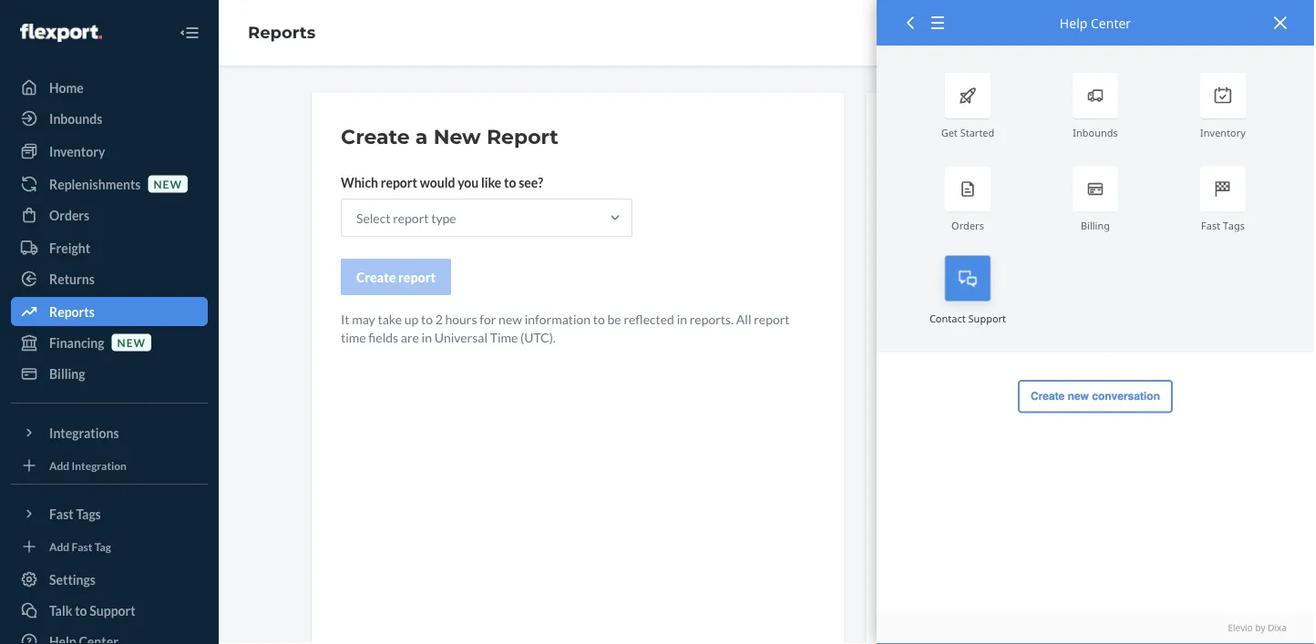 Task type: locate. For each thing, give the bounding box(es) containing it.
0 vertical spatial fast
[[1202, 219, 1221, 232]]

0 horizontal spatial center
[[986, 155, 1025, 170]]

1 claims from the left
[[899, 291, 937, 307]]

1 vertical spatial reports link
[[11, 297, 208, 326]]

elevio by dixa
[[1229, 623, 1288, 635]]

select report type
[[357, 210, 457, 226]]

up
[[405, 311, 419, 327]]

0 horizontal spatial a
[[416, 124, 428, 149]]

0 vertical spatial support
[[969, 312, 1007, 326]]

report for which report would you like to see?
[[381, 175, 418, 190]]

in left reports.
[[677, 311, 688, 327]]

help inside visit these help center articles to get a description of the report and column details.
[[957, 155, 984, 170]]

claims up contact support
[[947, 291, 984, 307]]

0 vertical spatial new
[[154, 177, 182, 191]]

close navigation image
[[179, 22, 201, 44]]

2 vertical spatial billing
[[49, 366, 85, 382]]

inbounds down 'home'
[[49, 111, 102, 126]]

0 horizontal spatial report
[[487, 124, 559, 149]]

2 horizontal spatial new
[[499, 311, 522, 327]]

a right get
[[1106, 155, 1113, 170]]

report right all
[[754, 311, 790, 327]]

1 horizontal spatial billing
[[899, 250, 934, 266]]

- inside the billing - credits report button
[[937, 250, 941, 266]]

report for create a new report
[[487, 124, 559, 149]]

billing
[[1081, 219, 1111, 232], [899, 250, 934, 266], [49, 366, 85, 382]]

1 vertical spatial center
[[986, 155, 1025, 170]]

type
[[431, 210, 457, 226]]

- for monthly
[[954, 373, 958, 389]]

- left lot
[[956, 579, 961, 594]]

reconciliation down claims - claims submitted button
[[1018, 332, 1097, 348]]

0 vertical spatial create
[[341, 124, 410, 149]]

to right talk
[[75, 603, 87, 619]]

0 vertical spatial fast tags
[[1202, 219, 1246, 232]]

orders up credits
[[952, 219, 985, 232]]

- inside inbounds - monthly reconciliation button
[[954, 373, 958, 389]]

0 vertical spatial add
[[49, 459, 69, 472]]

visit these help center articles to get a description of the report and column details.
[[896, 155, 1192, 188]]

create report button
[[341, 259, 451, 295]]

0 horizontal spatial billing
[[49, 366, 85, 382]]

billing inside 'link'
[[49, 366, 85, 382]]

add up settings
[[49, 540, 69, 553]]

inventory
[[1201, 125, 1246, 139], [49, 144, 105, 159], [961, 332, 1015, 348], [899, 579, 954, 594]]

1 add from the top
[[49, 459, 69, 472]]

inbounds - inventory reconciliation button
[[896, 320, 1193, 361]]

support
[[969, 312, 1007, 326], [90, 603, 136, 619]]

add
[[49, 459, 69, 472], [49, 540, 69, 553]]

reconciliation down inbounds - inventory reconciliation button
[[1011, 373, 1091, 389]]

0 horizontal spatial claims
[[899, 291, 937, 307]]

introduction
[[899, 209, 970, 225]]

a left new
[[416, 124, 428, 149]]

product)
[[899, 597, 948, 612]]

to inside visit these help center articles to get a description of the report and column details.
[[1071, 155, 1083, 170]]

billing up the billing - credits report button
[[1081, 219, 1111, 232]]

universal
[[435, 330, 488, 345]]

1 vertical spatial fast tags
[[49, 507, 101, 522]]

help center
[[1060, 14, 1132, 31]]

a
[[416, 124, 428, 149], [1106, 155, 1113, 170]]

1 vertical spatial new
[[499, 311, 522, 327]]

1 horizontal spatial reports
[[248, 22, 316, 43]]

report up these
[[896, 124, 955, 144]]

and
[[955, 173, 976, 188], [1032, 579, 1053, 594]]

inventory - lot tracking and fefo (single product)
[[899, 579, 1126, 612]]

- inside inventory - lot tracking and fefo (single product)
[[956, 579, 961, 594]]

0 vertical spatial reports link
[[248, 22, 316, 43]]

0 horizontal spatial support
[[90, 603, 136, 619]]

1 horizontal spatial tags
[[1224, 219, 1246, 232]]

- inside inbounds - inventory reconciliation button
[[954, 332, 958, 348]]

new
[[154, 177, 182, 191], [499, 311, 522, 327], [117, 336, 146, 349]]

0 horizontal spatial and
[[955, 173, 976, 188]]

to
[[1071, 155, 1083, 170], [504, 175, 517, 190], [972, 209, 984, 225], [421, 311, 433, 327], [593, 311, 605, 327], [75, 603, 87, 619]]

report up 'see?'
[[487, 124, 559, 149]]

fast
[[1202, 219, 1221, 232], [49, 507, 74, 522], [72, 540, 92, 553]]

claims - claims submitted
[[899, 291, 1045, 307]]

report left type in the top of the page
[[393, 210, 429, 226]]

inbounds - monthly reconciliation
[[899, 373, 1091, 389]]

1 vertical spatial reconciliation
[[1011, 373, 1091, 389]]

fast tags inside dropdown button
[[49, 507, 101, 522]]

get
[[1086, 155, 1104, 170]]

of
[[1180, 155, 1192, 170]]

new inside it may take up to 2 hours for new information to be reflected in reports. all report time fields are in universal time (utc).
[[499, 311, 522, 327]]

to left the 2 at the left
[[421, 311, 433, 327]]

1 vertical spatial billing
[[899, 250, 934, 266]]

1 vertical spatial help
[[957, 155, 984, 170]]

tracking
[[984, 579, 1030, 594]]

report inside button
[[988, 250, 1026, 266]]

0 vertical spatial help
[[1060, 14, 1088, 31]]

and inside visit these help center articles to get a description of the report and column details.
[[955, 173, 976, 188]]

are
[[401, 330, 419, 345]]

- left credits
[[937, 250, 941, 266]]

1 vertical spatial support
[[90, 603, 136, 619]]

new up time
[[499, 311, 522, 327]]

column
[[978, 173, 1019, 188]]

0 vertical spatial reports
[[248, 22, 316, 43]]

0 vertical spatial reconciliation
[[1018, 332, 1097, 348]]

- inside claims - claims submitted button
[[940, 291, 944, 307]]

report up up
[[399, 269, 436, 285]]

-
[[937, 250, 941, 266], [940, 291, 944, 307], [954, 332, 958, 348], [954, 373, 958, 389], [956, 579, 961, 594]]

center inside visit these help center articles to get a description of the report and column details.
[[986, 155, 1025, 170]]

0 vertical spatial center
[[1091, 14, 1132, 31]]

1 vertical spatial add
[[49, 540, 69, 553]]

reconciliation inside inbounds - monthly reconciliation button
[[1011, 373, 1091, 389]]

2 horizontal spatial report
[[988, 250, 1026, 266]]

1 vertical spatial in
[[422, 330, 432, 345]]

new up billing 'link'
[[117, 336, 146, 349]]

1 horizontal spatial and
[[1032, 579, 1053, 594]]

1 horizontal spatial new
[[154, 177, 182, 191]]

1 vertical spatial create
[[357, 269, 396, 285]]

new for replenishments
[[154, 177, 182, 191]]

dixa
[[1269, 623, 1288, 635]]

reconciliation for inbounds - monthly reconciliation
[[1011, 373, 1091, 389]]

orders up freight
[[49, 207, 90, 223]]

0 horizontal spatial reports link
[[11, 297, 208, 326]]

report for billing - credits report
[[988, 250, 1026, 266]]

credits
[[944, 250, 985, 266]]

and left "column"
[[955, 173, 976, 188]]

contact support
[[930, 312, 1007, 326]]

report down these
[[917, 173, 953, 188]]

0 vertical spatial in
[[677, 311, 688, 327]]

fast tags
[[1202, 219, 1246, 232], [49, 507, 101, 522]]

select
[[357, 210, 391, 226]]

reports link
[[248, 22, 316, 43], [11, 297, 208, 326]]

create up may
[[357, 269, 396, 285]]

2 vertical spatial new
[[117, 336, 146, 349]]

billing down introduction
[[899, 250, 934, 266]]

report down reporting
[[988, 250, 1026, 266]]

report
[[896, 124, 955, 144], [487, 124, 559, 149], [988, 250, 1026, 266]]

1 vertical spatial fast
[[49, 507, 74, 522]]

in
[[677, 311, 688, 327], [422, 330, 432, 345]]

reconciliation inside inbounds - inventory reconciliation button
[[1018, 332, 1097, 348]]

be
[[608, 311, 622, 327]]

add left integration
[[49, 459, 69, 472]]

create inside create report button
[[357, 269, 396, 285]]

get
[[942, 125, 958, 139]]

support down settings link
[[90, 603, 136, 619]]

it may take up to 2 hours for new information to be reflected in reports. all report time fields are in universal time (utc).
[[341, 311, 790, 345]]

0 vertical spatial billing
[[1081, 219, 1111, 232]]

0 vertical spatial a
[[416, 124, 428, 149]]

report for select report type
[[393, 210, 429, 226]]

1 horizontal spatial a
[[1106, 155, 1113, 170]]

claims up contact
[[899, 291, 937, 307]]

report inside visit these help center articles to get a description of the report and column details.
[[917, 173, 953, 188]]

it
[[341, 311, 350, 327]]

reporting
[[987, 209, 1043, 225]]

orders
[[49, 207, 90, 223], [952, 219, 985, 232]]

0 vertical spatial and
[[955, 173, 976, 188]]

report up select report type
[[381, 175, 418, 190]]

integration
[[72, 459, 127, 472]]

0 horizontal spatial tags
[[76, 507, 101, 522]]

billing link
[[11, 359, 208, 388]]

inbounds
[[49, 111, 102, 126], [1073, 125, 1119, 139], [899, 332, 952, 348], [899, 373, 952, 389]]

would
[[420, 175, 455, 190]]

claims
[[899, 291, 937, 307], [947, 291, 984, 307]]

tags
[[1224, 219, 1246, 232], [76, 507, 101, 522]]

1 horizontal spatial in
[[677, 311, 688, 327]]

- for claims
[[940, 291, 944, 307]]

details.
[[1022, 173, 1062, 188]]

support up inbounds - inventory reconciliation
[[969, 312, 1007, 326]]

center
[[1091, 14, 1132, 31], [986, 155, 1025, 170]]

a inside visit these help center articles to get a description of the report and column details.
[[1106, 155, 1113, 170]]

to left get
[[1071, 155, 1083, 170]]

see?
[[519, 175, 544, 190]]

0 horizontal spatial in
[[422, 330, 432, 345]]

0 horizontal spatial fast tags
[[49, 507, 101, 522]]

- up contact
[[940, 291, 944, 307]]

- down contact
[[954, 332, 958, 348]]

inbounds down contact
[[899, 332, 952, 348]]

0 horizontal spatial help
[[957, 155, 984, 170]]

reflected
[[624, 311, 675, 327]]

1 horizontal spatial claims
[[947, 291, 984, 307]]

1 vertical spatial and
[[1032, 579, 1053, 594]]

2
[[436, 311, 443, 327]]

billing down financing
[[49, 366, 85, 382]]

2 add from the top
[[49, 540, 69, 553]]

in right are
[[422, 330, 432, 345]]

create for create report
[[357, 269, 396, 285]]

0 horizontal spatial new
[[117, 336, 146, 349]]

- left monthly
[[954, 373, 958, 389]]

reports
[[248, 22, 316, 43], [49, 304, 95, 320]]

0 horizontal spatial orders
[[49, 207, 90, 223]]

and left fefo
[[1032, 579, 1053, 594]]

1 horizontal spatial center
[[1091, 14, 1132, 31]]

visit
[[896, 155, 921, 170]]

report glossary
[[896, 124, 1032, 144]]

1 vertical spatial tags
[[76, 507, 101, 522]]

create up which
[[341, 124, 410, 149]]

time
[[490, 330, 518, 345]]

report inside button
[[399, 269, 436, 285]]

1 vertical spatial reports
[[49, 304, 95, 320]]

new up orders 'link'
[[154, 177, 182, 191]]

inbounds - monthly reconciliation button
[[896, 361, 1193, 402]]

inbounds - inventory reconciliation
[[899, 332, 1097, 348]]

1 vertical spatial a
[[1106, 155, 1113, 170]]



Task type: vqa. For each thing, say whether or not it's contained in the screenshot.
Open Account Menu image
no



Task type: describe. For each thing, give the bounding box(es) containing it.
settings
[[49, 572, 96, 588]]

which
[[341, 175, 378, 190]]

you
[[458, 175, 479, 190]]

integrations button
[[11, 419, 208, 448]]

to right "like"
[[504, 175, 517, 190]]

add fast tag
[[49, 540, 111, 553]]

the
[[896, 173, 914, 188]]

fast tags button
[[11, 500, 208, 529]]

(single
[[1090, 579, 1126, 594]]

talk to support
[[49, 603, 136, 619]]

- for credits
[[937, 250, 941, 266]]

new for financing
[[117, 336, 146, 349]]

inbounds link
[[11, 104, 208, 133]]

create a new report
[[341, 124, 559, 149]]

add integration
[[49, 459, 127, 472]]

may
[[352, 311, 375, 327]]

2 horizontal spatial billing
[[1081, 219, 1111, 232]]

1 horizontal spatial report
[[896, 124, 955, 144]]

home link
[[11, 73, 208, 102]]

inbounds left monthly
[[899, 373, 952, 389]]

1 horizontal spatial fast tags
[[1202, 219, 1246, 232]]

billing inside button
[[899, 250, 934, 266]]

description
[[1115, 155, 1178, 170]]

orders link
[[11, 201, 208, 230]]

tags inside dropdown button
[[76, 507, 101, 522]]

flexport logo image
[[20, 24, 102, 42]]

add for add fast tag
[[49, 540, 69, 553]]

elevio by dixa link
[[905, 623, 1288, 636]]

articles
[[1028, 155, 1069, 170]]

create for create a new report
[[341, 124, 410, 149]]

lot
[[963, 579, 982, 594]]

- for inventory
[[954, 332, 958, 348]]

fields
[[369, 330, 399, 345]]

these
[[924, 155, 955, 170]]

new
[[434, 124, 481, 149]]

all
[[737, 311, 752, 327]]

replenishments
[[49, 176, 141, 192]]

1 horizontal spatial help
[[1060, 14, 1088, 31]]

create report
[[357, 269, 436, 285]]

freight
[[49, 240, 90, 256]]

support inside button
[[90, 603, 136, 619]]

fast inside dropdown button
[[49, 507, 74, 522]]

to left be
[[593, 311, 605, 327]]

billing - credits report button
[[896, 238, 1193, 279]]

introduction to reporting
[[899, 209, 1043, 225]]

started
[[961, 125, 995, 139]]

report inside it may take up to 2 hours for new information to be reflected in reports. all report time fields are in universal time (utc).
[[754, 311, 790, 327]]

integrations
[[49, 425, 119, 441]]

talk
[[49, 603, 72, 619]]

hours
[[445, 311, 477, 327]]

returns link
[[11, 264, 208, 294]]

elevio
[[1229, 623, 1254, 635]]

billing - credits report
[[899, 250, 1026, 266]]

settings link
[[11, 565, 208, 595]]

add for add integration
[[49, 459, 69, 472]]

which report would you like to see?
[[341, 175, 544, 190]]

returns
[[49, 271, 95, 287]]

for
[[480, 311, 496, 327]]

inbounds up get
[[1073, 125, 1119, 139]]

claims - claims submitted button
[[896, 279, 1193, 320]]

2 vertical spatial fast
[[72, 540, 92, 553]]

to left reporting
[[972, 209, 984, 225]]

glossary
[[959, 124, 1032, 144]]

1 horizontal spatial orders
[[952, 219, 985, 232]]

information
[[525, 311, 591, 327]]

by
[[1256, 623, 1266, 635]]

reconciliation for inbounds - inventory reconciliation
[[1018, 332, 1097, 348]]

home
[[49, 80, 84, 95]]

0 horizontal spatial reports
[[49, 304, 95, 320]]

orders inside 'link'
[[49, 207, 90, 223]]

1 horizontal spatial reports link
[[248, 22, 316, 43]]

add fast tag link
[[11, 536, 208, 558]]

like
[[481, 175, 502, 190]]

reports.
[[690, 311, 734, 327]]

submitted
[[987, 291, 1045, 307]]

contact
[[930, 312, 966, 326]]

take
[[378, 311, 402, 327]]

2 claims from the left
[[947, 291, 984, 307]]

financing
[[49, 335, 104, 351]]

1 horizontal spatial support
[[969, 312, 1007, 326]]

inventory - lot tracking and fefo (single product) button
[[896, 566, 1193, 626]]

add integration link
[[11, 455, 208, 477]]

time
[[341, 330, 366, 345]]

fefo
[[1055, 579, 1087, 594]]

get started
[[942, 125, 995, 139]]

tag
[[95, 540, 111, 553]]

monthly
[[961, 373, 1009, 389]]

(utc).
[[521, 330, 556, 345]]

inventory inside inventory - lot tracking and fefo (single product)
[[899, 579, 954, 594]]

talk to support button
[[11, 596, 208, 626]]

introduction to reporting button
[[896, 197, 1193, 238]]

report for create report
[[399, 269, 436, 285]]

freight link
[[11, 233, 208, 263]]

0 vertical spatial tags
[[1224, 219, 1246, 232]]

and inside inventory - lot tracking and fefo (single product)
[[1032, 579, 1053, 594]]

inventory link
[[11, 137, 208, 166]]

- for lot
[[956, 579, 961, 594]]



